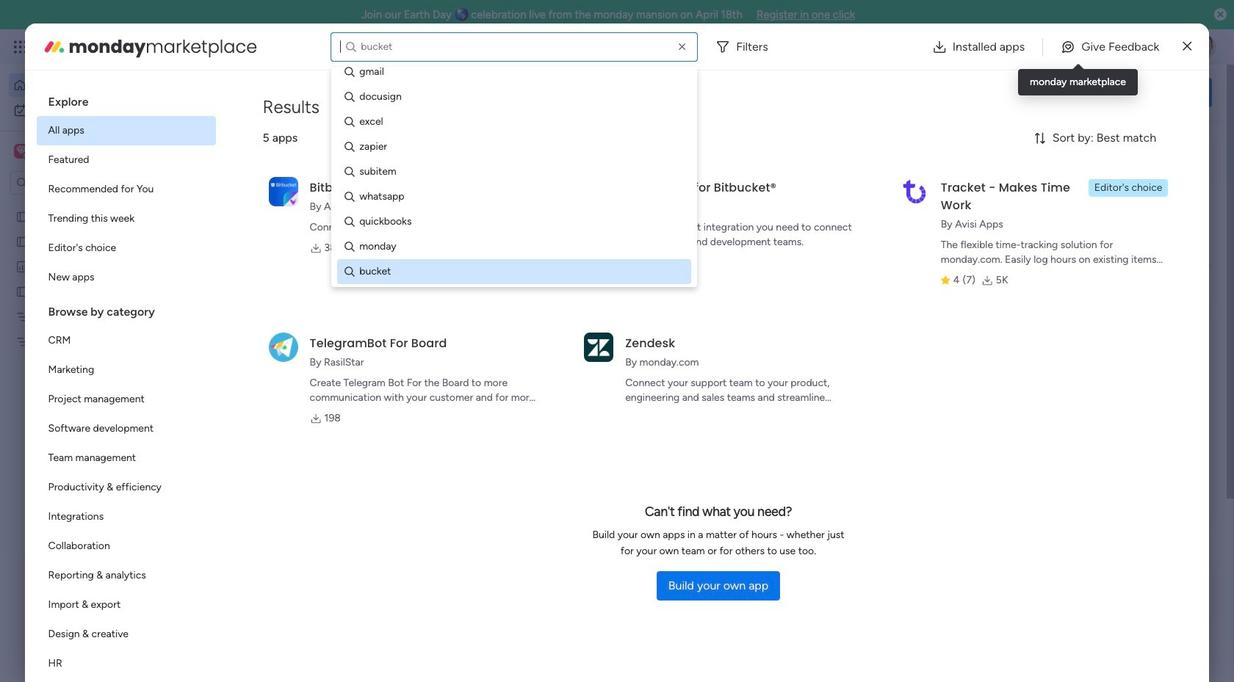Task type: vqa. For each thing, say whether or not it's contained in the screenshot.
|'s Sales
no



Task type: describe. For each thing, give the bounding box(es) containing it.
v2 bolt switch image
[[1119, 84, 1127, 100]]

update feed image
[[1006, 40, 1021, 54]]

workspace image
[[16, 143, 26, 160]]

2 public board image from the top
[[15, 284, 29, 298]]

v2 user feedback image
[[1004, 84, 1015, 101]]

2 image
[[1017, 30, 1030, 47]]

Search in workspace field
[[31, 175, 123, 191]]

terry turtle image
[[1194, 35, 1217, 59]]

workspace image
[[14, 143, 29, 160]]

quick search results list box
[[227, 167, 957, 542]]

monday marketplace image
[[1071, 40, 1086, 54]]

public dashboard image
[[15, 259, 29, 273]]

monday marketplace image
[[42, 35, 66, 58]]

help center element
[[992, 636, 1213, 683]]

help image
[[1139, 40, 1154, 54]]

workspace selection element
[[14, 143, 123, 162]]

public board image
[[15, 209, 29, 223]]

check circle image
[[1014, 186, 1024, 197]]



Task type: locate. For each thing, give the bounding box(es) containing it.
1 public board image from the top
[[15, 234, 29, 248]]

0 vertical spatial heading
[[36, 82, 216, 116]]

select product image
[[13, 40, 28, 54]]

0 vertical spatial public board image
[[15, 234, 29, 248]]

1 heading from the top
[[36, 82, 216, 116]]

option
[[9, 74, 179, 97], [9, 98, 179, 122], [36, 116, 216, 146], [36, 146, 216, 175], [36, 175, 216, 204], [0, 203, 187, 206], [36, 204, 216, 234], [36, 234, 216, 263], [36, 263, 216, 293], [36, 326, 216, 356], [36, 356, 216, 385], [36, 385, 216, 415], [36, 415, 216, 444], [36, 444, 216, 473], [36, 473, 216, 503], [36, 503, 216, 532], [36, 532, 216, 562], [36, 562, 216, 591], [36, 591, 216, 620], [36, 620, 216, 650], [36, 650, 216, 679]]

notifications image
[[974, 40, 989, 54]]

1 vertical spatial public board image
[[15, 284, 29, 298]]

see plans image
[[244, 39, 257, 55]]

public board image
[[15, 234, 29, 248], [15, 284, 29, 298]]

search everything image
[[1107, 40, 1122, 54]]

heading
[[36, 82, 216, 116], [36, 293, 216, 326]]

dapulse x slim image
[[1184, 38, 1193, 55]]

dapulse x slim image
[[1191, 136, 1208, 154]]

1 vertical spatial heading
[[36, 293, 216, 326]]

invite members image
[[1039, 40, 1053, 54]]

circle o image
[[1014, 242, 1024, 253]]

2 heading from the top
[[36, 293, 216, 326]]

app logo image
[[269, 177, 298, 206], [900, 177, 930, 206], [269, 333, 298, 362], [584, 333, 614, 362]]

public board image down public board icon
[[15, 234, 29, 248]]

public board image down public dashboard icon
[[15, 284, 29, 298]]

list box
[[36, 82, 216, 683], [0, 201, 187, 552]]

getting started element
[[992, 565, 1213, 624]]



